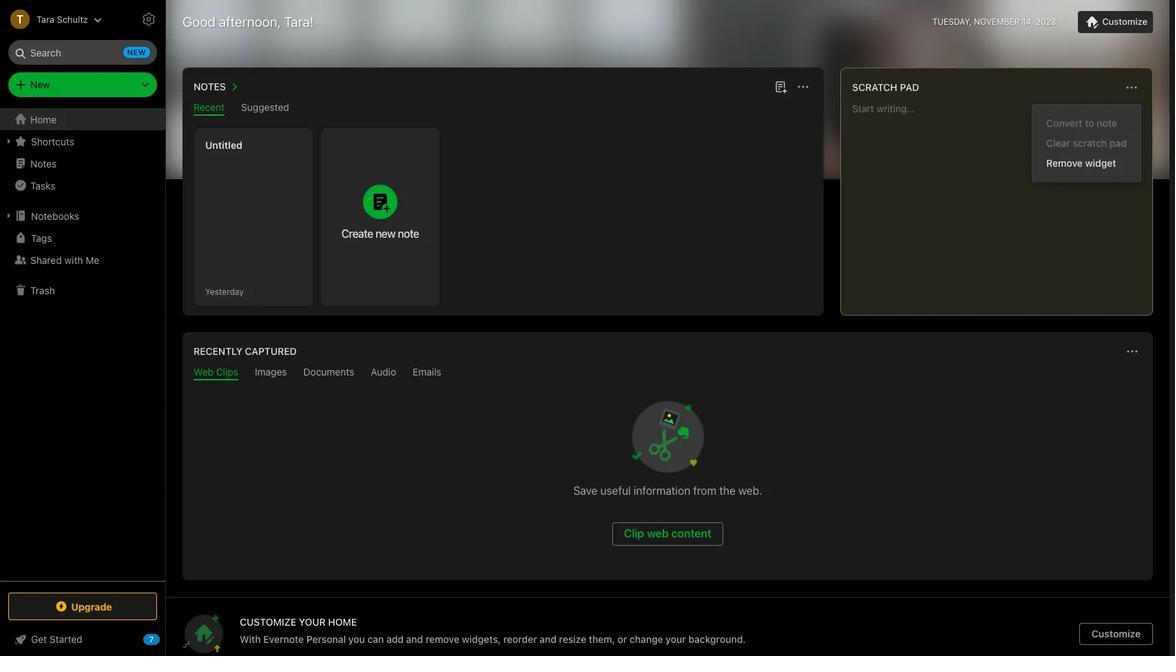 Task type: locate. For each thing, give the bounding box(es) containing it.
tuesday, november 14, 2023
[[933, 17, 1057, 27]]

with
[[240, 633, 261, 645]]

0 horizontal spatial new
[[127, 48, 146, 57]]

Help and Learning task checklist field
[[0, 629, 165, 651]]

schultz
[[57, 13, 88, 24]]

notes up tasks
[[30, 157, 57, 169]]

november
[[975, 17, 1020, 27]]

recent
[[194, 101, 225, 113]]

recently captured
[[194, 345, 297, 357]]

1 vertical spatial note
[[398, 227, 419, 240]]

notebooks link
[[0, 205, 165, 227]]

clear scratch pad
[[1047, 137, 1128, 149]]

and
[[406, 633, 423, 645], [540, 633, 557, 645]]

scratch pad button
[[850, 79, 920, 96]]

more actions image
[[1124, 79, 1141, 96], [1125, 343, 1141, 360]]

useful
[[601, 485, 631, 497]]

remove widget
[[1047, 157, 1117, 169]]

tree
[[0, 108, 165, 580]]

1 vertical spatial customize button
[[1080, 623, 1154, 645]]

tab list containing recent
[[185, 101, 822, 116]]

and right add
[[406, 633, 423, 645]]

audio
[[371, 366, 396, 378]]

web clips
[[194, 366, 238, 378]]

clear scratch pad link
[[1033, 133, 1141, 153]]

1 horizontal spatial notes
[[194, 81, 226, 92]]

tab list
[[185, 101, 822, 116], [185, 366, 1151, 380]]

note right the to
[[1098, 117, 1118, 129]]

tags
[[31, 232, 52, 244]]

scratch pad
[[853, 81, 920, 93]]

and left the resize
[[540, 633, 557, 645]]

reorder
[[504, 633, 537, 645]]

captured
[[245, 345, 297, 357]]

web clips tab
[[194, 366, 238, 380]]

pad
[[901, 81, 920, 93]]

1 vertical spatial customize
[[1092, 628, 1142, 640]]

documents tab
[[304, 366, 354, 380]]

1 horizontal spatial note
[[1098, 117, 1118, 129]]

0 vertical spatial more actions image
[[1124, 79, 1141, 96]]

background.
[[689, 633, 746, 645]]

more actions image for recently captured
[[1125, 343, 1141, 360]]

remove
[[426, 633, 460, 645]]

0 horizontal spatial notes
[[30, 157, 57, 169]]

emails
[[413, 366, 442, 378]]

customize your home with evernote personal you can add and remove widgets, reorder and resize them, or change your background.
[[240, 616, 746, 645]]

new inside button
[[376, 227, 396, 240]]

tab list containing web clips
[[185, 366, 1151, 380]]

tab list for recently captured
[[185, 366, 1151, 380]]

note right the 'create'
[[398, 227, 419, 240]]

notes up recent
[[194, 81, 226, 92]]

0 vertical spatial tab list
[[185, 101, 822, 116]]

started
[[50, 633, 82, 645]]

or
[[618, 633, 628, 645]]

0 vertical spatial customize button
[[1079, 11, 1154, 33]]

add
[[387, 633, 404, 645]]

note inside button
[[398, 227, 419, 240]]

upgrade
[[71, 601, 112, 612]]

tags button
[[0, 227, 165, 249]]

content
[[672, 527, 712, 540]]

save
[[574, 485, 598, 497]]

web
[[194, 366, 214, 378]]

convert to note
[[1047, 117, 1118, 129]]

new
[[127, 48, 146, 57], [376, 227, 396, 240]]

0 horizontal spatial note
[[398, 227, 419, 240]]

clip web content button
[[613, 522, 724, 546]]

More actions field
[[794, 77, 814, 96], [1123, 78, 1142, 97], [1123, 342, 1143, 361]]

1 tab list from the top
[[185, 101, 822, 116]]

1 vertical spatial tab list
[[185, 366, 1151, 380]]

new right the 'create'
[[376, 227, 396, 240]]

remove widget link
[[1033, 153, 1141, 173]]

notes
[[194, 81, 226, 92], [30, 157, 57, 169]]

convert to note link
[[1033, 113, 1141, 133]]

new down settings icon
[[127, 48, 146, 57]]

1 horizontal spatial new
[[376, 227, 396, 240]]

1 vertical spatial new
[[376, 227, 396, 240]]

more actions field for scratch pad
[[1123, 78, 1142, 97]]

note inside dropdown list "menu"
[[1098, 117, 1118, 129]]

web clips tab panel
[[183, 380, 1154, 580]]

0 vertical spatial note
[[1098, 117, 1118, 129]]

0 horizontal spatial and
[[406, 633, 423, 645]]

note
[[1098, 117, 1118, 129], [398, 227, 419, 240]]

1 and from the left
[[406, 633, 423, 645]]

upgrade button
[[8, 593, 157, 620]]

yesterday
[[205, 286, 244, 297]]

images
[[255, 366, 287, 378]]

dropdown list menu
[[1033, 113, 1141, 173]]

me
[[86, 254, 99, 266]]

2023
[[1036, 17, 1057, 27]]

scratch
[[1074, 137, 1108, 149]]

pad
[[1110, 137, 1128, 149]]

1 horizontal spatial and
[[540, 633, 557, 645]]

0 vertical spatial notes
[[194, 81, 226, 92]]

2 tab list from the top
[[185, 366, 1151, 380]]

click to collapse image
[[160, 631, 171, 647]]

more actions image for scratch pad
[[1124, 79, 1141, 96]]

1 vertical spatial more actions image
[[1125, 343, 1141, 360]]

you
[[349, 633, 365, 645]]

documents
[[304, 366, 354, 378]]

1 vertical spatial notes
[[30, 157, 57, 169]]

web
[[647, 527, 669, 540]]

Search text field
[[18, 40, 148, 65]]

notebooks
[[31, 210, 79, 222]]

get started
[[31, 633, 82, 645]]

create new note button
[[321, 128, 440, 306]]

tasks button
[[0, 174, 165, 196]]

save useful information from the web.
[[574, 485, 763, 497]]

0 vertical spatial new
[[127, 48, 146, 57]]

web.
[[739, 485, 763, 497]]



Task type: describe. For each thing, give the bounding box(es) containing it.
tara!
[[284, 14, 314, 30]]

shared with me link
[[0, 249, 165, 271]]

your
[[666, 633, 686, 645]]

notes inside button
[[194, 81, 226, 92]]

note for create new note
[[398, 227, 419, 240]]

Account field
[[0, 6, 102, 33]]

notes link
[[0, 152, 165, 174]]

recent tab panel
[[183, 116, 825, 316]]

them,
[[589, 633, 616, 645]]

images tab
[[255, 366, 287, 380]]

tab list for notes
[[185, 101, 822, 116]]

suggested tab
[[241, 101, 289, 116]]

2 and from the left
[[540, 633, 557, 645]]

shortcuts
[[31, 135, 74, 147]]

with
[[64, 254, 83, 266]]

create
[[342, 227, 373, 240]]

good
[[183, 14, 216, 30]]

create new note
[[342, 227, 419, 240]]

change
[[630, 633, 664, 645]]

7
[[149, 635, 154, 644]]

to
[[1086, 117, 1095, 129]]

evernote
[[263, 633, 304, 645]]

customize
[[240, 616, 296, 628]]

scratch
[[853, 81, 898, 93]]

recent tab
[[194, 101, 225, 116]]

your
[[299, 616, 326, 628]]

tara
[[37, 13, 54, 24]]

0 vertical spatial customize
[[1103, 16, 1148, 27]]

note for convert to note
[[1098, 117, 1118, 129]]

widget
[[1086, 157, 1117, 169]]

shared with me
[[30, 254, 99, 266]]

new search field
[[18, 40, 150, 65]]

untitled
[[205, 139, 243, 151]]

remove
[[1047, 157, 1083, 169]]

new
[[30, 79, 50, 90]]

from
[[694, 485, 717, 497]]

can
[[368, 633, 384, 645]]

suggested
[[241, 101, 289, 113]]

tree containing home
[[0, 108, 165, 580]]

shared
[[30, 254, 62, 266]]

clear
[[1047, 137, 1071, 149]]

expand notebooks image
[[3, 210, 14, 221]]

tara schultz
[[37, 13, 88, 24]]

14,
[[1023, 17, 1034, 27]]

clip web content
[[624, 527, 712, 540]]

home link
[[0, 108, 165, 130]]

new inside search box
[[127, 48, 146, 57]]

more actions image
[[796, 79, 812, 95]]

emails tab
[[413, 366, 442, 380]]

notes inside "link"
[[30, 157, 57, 169]]

shortcuts button
[[0, 130, 165, 152]]

get
[[31, 633, 47, 645]]

new button
[[8, 72, 157, 97]]

more actions field for recently captured
[[1123, 342, 1143, 361]]

settings image
[[141, 11, 157, 28]]

good afternoon, tara!
[[183, 14, 314, 30]]

tasks
[[30, 180, 55, 191]]

notes button
[[191, 79, 243, 95]]

information
[[634, 485, 691, 497]]

home
[[30, 113, 57, 125]]

clip
[[624, 527, 645, 540]]

resize
[[559, 633, 587, 645]]

audio tab
[[371, 366, 396, 380]]

recently captured button
[[191, 343, 297, 360]]

trash
[[30, 284, 55, 296]]

clips
[[216, 366, 238, 378]]

the
[[720, 485, 736, 497]]

tuesday,
[[933, 17, 972, 27]]

recently
[[194, 345, 243, 357]]

home
[[328, 616, 357, 628]]

afternoon,
[[219, 14, 281, 30]]

trash link
[[0, 279, 165, 301]]

widgets,
[[462, 633, 501, 645]]

Start writing… text field
[[853, 103, 1152, 304]]



Task type: vqa. For each thing, say whether or not it's contained in the screenshot.
Remove widget
yes



